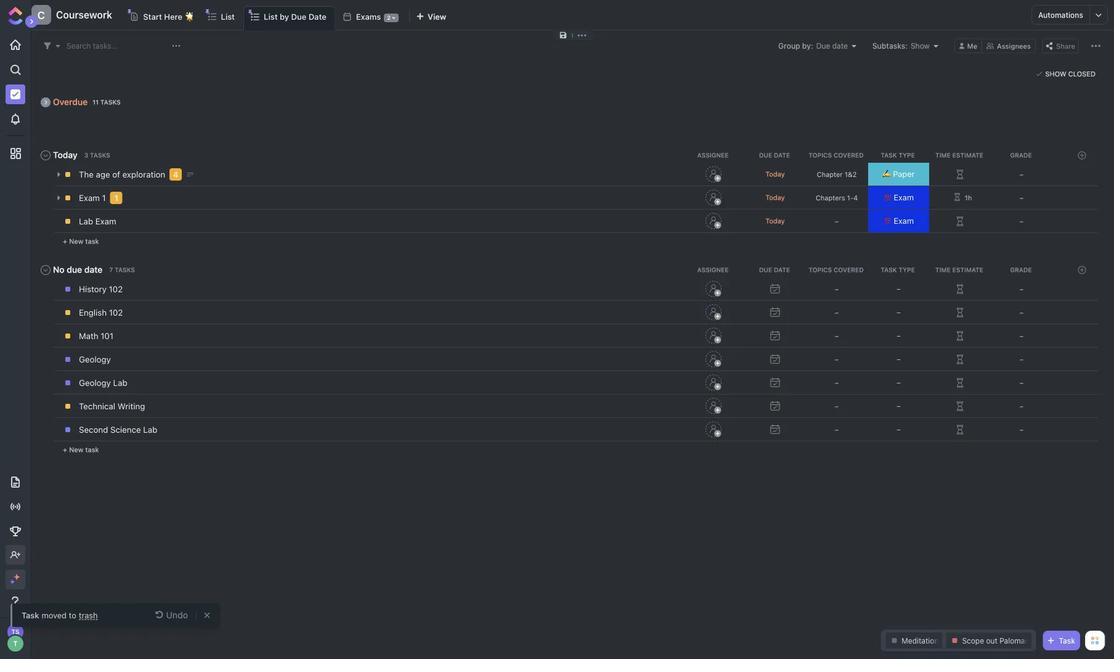 Task type: vqa. For each thing, say whether or not it's contained in the screenshot.
first GRADE Dropdown Button from the bottom
yes



Task type: describe. For each thing, give the bounding box(es) containing it.
2 vertical spatial lab
[[143, 425, 157, 435]]

view settings image
[[1092, 41, 1101, 51]]

english 102 link
[[76, 302, 680, 323]]

no due date
[[53, 265, 103, 275]]

due
[[67, 265, 82, 275]]

second
[[79, 425, 108, 435]]

start here 🌟
[[143, 12, 193, 21]]

type for no due date
[[899, 266, 916, 273]]

✍️  paper button
[[869, 163, 930, 186]]

3 today button from the top
[[745, 217, 807, 225]]

exploration
[[122, 170, 165, 179]]

7
[[109, 266, 113, 273]]

the age of exploration
[[79, 170, 165, 179]]

history
[[79, 284, 107, 294]]

0 horizontal spatial show
[[911, 42, 930, 50]]

grade for no due date
[[1011, 266, 1033, 273]]

2 new from the top
[[69, 446, 83, 454]]

2 + new task from the top
[[63, 446, 99, 454]]

closed
[[1069, 70, 1096, 78]]

exam inside lab exam link
[[95, 216, 116, 226]]

2 1 from the left
[[114, 193, 118, 203]]

today for chapters 1-4
[[766, 194, 785, 202]]

0 horizontal spatial 4
[[173, 170, 179, 179]]

task type button for no due date
[[869, 266, 931, 273]]

3
[[84, 152, 88, 159]]

assignees button
[[983, 39, 1037, 53]]

chapters 1-4 button
[[807, 189, 868, 207]]

coursework
[[56, 9, 112, 21]]

technical writing
[[79, 401, 145, 411]]

list by due date link
[[264, 7, 332, 30]]

topics covered button for today
[[807, 152, 869, 159]]

time estimate for today
[[936, 152, 984, 159]]

tasks...
[[93, 42, 118, 50]]

time for today
[[936, 152, 951, 159]]

geology for geology lab
[[79, 378, 111, 388]]

102 for history 102
[[109, 284, 123, 294]]

share
[[1057, 42, 1076, 50]]

search tasks...
[[67, 42, 118, 50]]

1 vertical spatial lab
[[113, 378, 127, 388]]

technical writing link
[[76, 396, 680, 417]]

covered for today
[[834, 152, 864, 159]]

geology for geology
[[79, 355, 111, 364]]

paper
[[894, 169, 915, 179]]

1&2
[[845, 170, 857, 179]]

11
[[93, 99, 99, 106]]

view
[[428, 12, 446, 21]]

✍️
[[883, 169, 891, 179]]

second science lab
[[79, 425, 157, 435]]

tasks for today
[[90, 152, 110, 159]]

🌟
[[185, 12, 193, 21]]

writing
[[118, 401, 145, 411]]

task moved to trash
[[22, 611, 98, 620]]

overdue 11 tasks
[[53, 97, 121, 107]]

due date button for no due date
[[746, 266, 807, 273]]

moved
[[42, 611, 67, 620]]

1 new from the top
[[69, 237, 83, 245]]

101
[[101, 331, 113, 341]]

assignee button for today
[[684, 152, 746, 159]]

2 task from the top
[[85, 446, 99, 454]]

history 102
[[79, 284, 123, 294]]

time estimate for no due date
[[936, 266, 984, 273]]

due date for today
[[760, 152, 791, 159]]

by:
[[803, 42, 814, 50]]

💯 exam for –
[[884, 216, 915, 226]]

group
[[779, 42, 801, 50]]

time estimate button for today
[[931, 152, 992, 159]]

– button for geology
[[869, 371, 930, 394]]

3 tasks
[[84, 152, 110, 159]]

geology lab link
[[76, 372, 680, 393]]

show closed
[[1046, 70, 1096, 78]]

undo
[[166, 610, 188, 620]]

– button for second
[[869, 418, 930, 441]]

1h
[[965, 194, 973, 202]]

assignee for no due date
[[698, 266, 729, 273]]

due date button for today
[[746, 152, 807, 159]]

grade button for no due date
[[992, 266, 1054, 273]]

technical
[[79, 401, 115, 411]]

start here 🌟 link
[[143, 6, 198, 30]]

view button
[[411, 6, 452, 30]]

today for chapter 1&2
[[766, 170, 785, 178]]

science
[[110, 425, 141, 435]]

tasks for no due date
[[115, 266, 135, 273]]

estimate for today
[[953, 152, 984, 159]]

topics covered button for no due date
[[807, 266, 869, 273]]

✍️  paper
[[883, 169, 915, 179]]

1 + from the top
[[63, 237, 67, 245]]

exams link
[[356, 6, 381, 30]]

trash link
[[79, 611, 98, 620]]

of
[[112, 170, 120, 179]]

automations
[[1039, 10, 1084, 19]]

1 1 from the left
[[102, 193, 106, 203]]

ts
[[11, 628, 19, 635]]

coursework button
[[51, 1, 112, 28]]

to
[[69, 611, 76, 620]]

exam 1
[[79, 193, 106, 203]]

here
[[164, 12, 183, 21]]

overdue
[[53, 97, 88, 107]]

the
[[79, 170, 94, 179]]

sparkle svg 1 image
[[14, 574, 20, 580]]

age
[[96, 170, 110, 179]]

math 101 link
[[76, 326, 680, 347]]

102 for english 102
[[109, 308, 123, 318]]

2 button
[[381, 10, 402, 26]]

chapters 1-4
[[816, 194, 858, 202]]



Task type: locate. For each thing, give the bounding box(es) containing it.
0 vertical spatial lab
[[79, 216, 93, 226]]

1 vertical spatial due date
[[760, 266, 791, 273]]

4
[[173, 170, 179, 179], [854, 194, 858, 202]]

tasks inside the overdue 11 tasks
[[100, 99, 121, 106]]

1 vertical spatial +
[[63, 446, 67, 454]]

ts t
[[11, 628, 19, 648]]

0 horizontal spatial list
[[221, 12, 235, 21]]

1 down of
[[114, 193, 118, 203]]

english 102
[[79, 308, 123, 318]]

0 vertical spatial topics covered
[[809, 152, 864, 159]]

1 covered from the top
[[834, 152, 864, 159]]

1 vertical spatial due date button
[[746, 266, 807, 273]]

show
[[911, 42, 930, 50], [1046, 70, 1067, 78]]

1 vertical spatial assignee
[[698, 266, 729, 273]]

0 vertical spatial tasks
[[100, 99, 121, 106]]

show closed button
[[1034, 68, 1099, 80]]

assignee
[[698, 152, 729, 159], [698, 266, 729, 273]]

0 vertical spatial grade
[[1011, 152, 1033, 159]]

2 topics from the top
[[809, 266, 833, 273]]

list link
[[221, 6, 240, 30]]

1 vertical spatial topics
[[809, 266, 833, 273]]

due
[[291, 12, 307, 21], [817, 42, 831, 50], [760, 152, 773, 159], [760, 266, 773, 273]]

covered for no due date
[[834, 266, 864, 273]]

2 102 from the top
[[109, 308, 123, 318]]

2
[[387, 14, 391, 21]]

geology link
[[76, 349, 680, 370]]

task down second
[[85, 446, 99, 454]]

– button for math
[[869, 324, 930, 347]]

1 – button from the top
[[869, 277, 930, 300]]

exams
[[356, 12, 381, 21]]

list left by
[[264, 12, 278, 21]]

task type for no due date
[[881, 266, 916, 273]]

1 vertical spatial time
[[936, 266, 951, 273]]

1 vertical spatial new
[[69, 446, 83, 454]]

grade
[[1011, 152, 1033, 159], [1011, 266, 1033, 273]]

1 time estimate from the top
[[936, 152, 984, 159]]

list right 🌟
[[221, 12, 235, 21]]

new
[[69, 237, 83, 245], [69, 446, 83, 454]]

2 today button from the top
[[745, 194, 807, 202]]

2 topics covered from the top
[[809, 266, 864, 273]]

1 vertical spatial type
[[899, 266, 916, 273]]

1-
[[848, 194, 854, 202]]

1 type from the top
[[899, 152, 916, 159]]

0 vertical spatial time estimate button
[[931, 152, 992, 159]]

2 estimate from the top
[[953, 266, 984, 273]]

0 vertical spatial assignee button
[[684, 152, 746, 159]]

list for list by due date
[[264, 12, 278, 21]]

0 vertical spatial 💯
[[884, 193, 892, 202]]

+ new task down second
[[63, 446, 99, 454]]

chapter 1&2 button
[[807, 165, 868, 184]]

due date button
[[746, 152, 807, 159], [746, 266, 807, 273]]

2 💯 from the top
[[884, 216, 892, 226]]

2 time estimate from the top
[[936, 266, 984, 273]]

0 horizontal spatial lab
[[79, 216, 93, 226]]

1 time estimate button from the top
[[931, 152, 992, 159]]

1 grade from the top
[[1011, 152, 1033, 159]]

sparkle svg 2 image
[[10, 580, 14, 584]]

today button for the age of exploration
[[745, 170, 807, 179]]

2 assignee from the top
[[698, 266, 729, 273]]

geology up technical
[[79, 378, 111, 388]]

date
[[309, 12, 327, 21]]

time for no due date
[[936, 266, 951, 273]]

grade for today
[[1011, 152, 1033, 159]]

3 tasks button
[[82, 152, 115, 159]]

t
[[13, 640, 18, 648]]

1 horizontal spatial 4
[[854, 194, 858, 202]]

topics
[[809, 152, 833, 159], [809, 266, 833, 273]]

1 vertical spatial grade button
[[992, 266, 1054, 273]]

1 grade button from the top
[[992, 152, 1054, 159]]

💯 for chapters 1-4
[[884, 193, 892, 202]]

– button for technical
[[869, 395, 930, 417]]

0 vertical spatial covered
[[834, 152, 864, 159]]

1 horizontal spatial show
[[1046, 70, 1067, 78]]

time estimate button for no due date
[[931, 266, 992, 273]]

show inside button
[[1046, 70, 1067, 78]]

task type button for today
[[869, 152, 931, 159]]

2 covered from the top
[[834, 266, 864, 273]]

💯 exam button for chapters 1-4
[[869, 186, 930, 209]]

4 inside chapters 1-4 button
[[854, 194, 858, 202]]

0 vertical spatial task
[[85, 237, 99, 245]]

1 topics from the top
[[809, 152, 833, 159]]

102
[[109, 284, 123, 294], [109, 308, 123, 318]]

chapters
[[816, 194, 846, 202]]

2 time from the top
[[936, 266, 951, 273]]

1 today button from the top
[[745, 170, 807, 179]]

2 vertical spatial today button
[[745, 217, 807, 225]]

0 vertical spatial task type button
[[869, 152, 931, 159]]

geology inside 'link'
[[79, 355, 111, 364]]

– button for english
[[869, 301, 930, 324]]

today
[[53, 150, 77, 160], [766, 170, 785, 178], [766, 194, 785, 202], [766, 217, 785, 225]]

lab right science
[[143, 425, 157, 435]]

automations button
[[1033, 6, 1090, 24]]

1 vertical spatial topics covered button
[[807, 266, 869, 273]]

group by: due date
[[779, 42, 848, 50]]

0 vertical spatial task type
[[881, 152, 916, 159]]

math
[[79, 331, 98, 341]]

no
[[53, 265, 65, 275]]

list
[[221, 12, 235, 21], [264, 12, 278, 21]]

list for list
[[221, 12, 235, 21]]

1 💯 exam button from the top
[[869, 186, 930, 209]]

0 vertical spatial due date
[[760, 152, 791, 159]]

1 💯 from the top
[[884, 193, 892, 202]]

1 assignee from the top
[[698, 152, 729, 159]]

2 grade from the top
[[1011, 266, 1033, 273]]

2 geology from the top
[[79, 378, 111, 388]]

1 vertical spatial today button
[[745, 194, 807, 202]]

0 vertical spatial +
[[63, 237, 67, 245]]

me button
[[955, 39, 983, 53]]

1 vertical spatial + new task
[[63, 446, 99, 454]]

2 topics covered button from the top
[[807, 266, 869, 273]]

1h button
[[949, 193, 973, 203]]

1 💯 exam from the top
[[884, 193, 915, 202]]

0 vertical spatial 💯 exam
[[884, 193, 915, 202]]

date
[[833, 42, 848, 50], [774, 152, 791, 159], [84, 265, 103, 275], [774, 266, 791, 273]]

0 vertical spatial new
[[69, 237, 83, 245]]

0 vertical spatial 💯 exam button
[[869, 186, 930, 209]]

0 vertical spatial today button
[[745, 170, 807, 179]]

0 vertical spatial assignee
[[698, 152, 729, 159]]

1 estimate from the top
[[953, 152, 984, 159]]

1 vertical spatial topics covered
[[809, 266, 864, 273]]

by
[[280, 12, 289, 21]]

assignee for today
[[698, 152, 729, 159]]

topics for today
[[809, 152, 833, 159]]

1 geology from the top
[[79, 355, 111, 364]]

1 vertical spatial 💯 exam
[[884, 216, 915, 226]]

topics for no due date
[[809, 266, 833, 273]]

subtasks: show
[[873, 42, 930, 50]]

1 horizontal spatial 1
[[114, 193, 118, 203]]

6 – button from the top
[[869, 395, 930, 417]]

1 task type button from the top
[[869, 152, 931, 159]]

0 vertical spatial geology
[[79, 355, 111, 364]]

1 vertical spatial time estimate button
[[931, 266, 992, 273]]

chapter
[[817, 170, 843, 179]]

1 task from the top
[[85, 237, 99, 245]]

show right subtasks:
[[911, 42, 930, 50]]

0 vertical spatial show
[[911, 42, 930, 50]]

2 assignee button from the top
[[684, 266, 746, 273]]

0 vertical spatial grade button
[[992, 152, 1054, 159]]

second science lab link
[[76, 419, 680, 440]]

5 – button from the top
[[869, 371, 930, 394]]

2 due date from the top
[[760, 266, 791, 273]]

math 101
[[79, 331, 113, 341]]

today for –
[[766, 217, 785, 225]]

1 vertical spatial geology
[[79, 378, 111, 388]]

2 time estimate button from the top
[[931, 266, 992, 273]]

topics covered button
[[807, 152, 869, 159], [807, 266, 869, 273]]

list by due date
[[264, 12, 327, 21]]

assignees
[[998, 42, 1032, 50]]

new down second
[[69, 446, 83, 454]]

estimate
[[953, 152, 984, 159], [953, 266, 984, 273]]

task type for today
[[881, 152, 916, 159]]

1 vertical spatial task type
[[881, 266, 916, 273]]

search
[[67, 42, 91, 50]]

grade button for today
[[992, 152, 1054, 159]]

1 horizontal spatial list
[[264, 12, 278, 21]]

1 due date button from the top
[[746, 152, 807, 159]]

1 horizontal spatial lab
[[113, 378, 127, 388]]

1 due date from the top
[[760, 152, 791, 159]]

english
[[79, 308, 107, 318]]

assignee button for no due date
[[684, 266, 746, 273]]

lab up technical writing
[[113, 378, 127, 388]]

2 task type from the top
[[881, 266, 916, 273]]

2 💯 exam button from the top
[[869, 210, 930, 232]]

– button
[[992, 165, 1053, 184], [992, 189, 1053, 207], [807, 212, 868, 231], [992, 212, 1053, 231], [807, 280, 868, 298], [992, 280, 1053, 298], [807, 303, 868, 322], [992, 303, 1053, 322], [807, 327, 868, 345], [992, 327, 1053, 345], [807, 350, 868, 369], [992, 350, 1053, 369], [807, 374, 868, 392], [992, 374, 1053, 392], [807, 397, 868, 416], [992, 397, 1053, 416], [807, 421, 868, 439], [992, 421, 1053, 439]]

2 type from the top
[[899, 266, 916, 273]]

0 vertical spatial + new task
[[63, 237, 99, 245]]

3 – button from the top
[[869, 324, 930, 347]]

1 + new task from the top
[[63, 237, 99, 245]]

1 vertical spatial grade
[[1011, 266, 1033, 273]]

0 vertical spatial 102
[[109, 284, 123, 294]]

1 vertical spatial tasks
[[90, 152, 110, 159]]

1 assignee button from the top
[[684, 152, 746, 159]]

view settings element
[[1089, 38, 1104, 54]]

2 horizontal spatial lab
[[143, 425, 157, 435]]

1 vertical spatial estimate
[[953, 266, 984, 273]]

2 due date button from the top
[[746, 266, 807, 273]]

7 tasks
[[109, 266, 135, 273]]

task
[[881, 152, 898, 159], [881, 266, 898, 273], [22, 611, 39, 620], [1060, 636, 1076, 645]]

geology
[[79, 355, 111, 364], [79, 378, 111, 388]]

2 + from the top
[[63, 446, 67, 454]]

me
[[968, 42, 978, 50]]

0 vertical spatial due date button
[[746, 152, 807, 159]]

0 vertical spatial estimate
[[953, 152, 984, 159]]

💯 exam for chapters 1-4
[[884, 193, 915, 202]]

2 vertical spatial tasks
[[115, 266, 135, 273]]

2 – button from the top
[[869, 301, 930, 324]]

type
[[899, 152, 916, 159], [899, 266, 916, 273]]

1 vertical spatial assignee button
[[684, 266, 746, 273]]

1 task type from the top
[[881, 152, 916, 159]]

time estimate button
[[931, 152, 992, 159], [931, 266, 992, 273]]

task down lab exam
[[85, 237, 99, 245]]

chapter 1&2
[[817, 170, 857, 179]]

1 topics covered button from the top
[[807, 152, 869, 159]]

subtasks:
[[873, 42, 908, 50]]

1 102 from the top
[[109, 284, 123, 294]]

Search tasks... text field
[[67, 37, 169, 55]]

show left closed
[[1046, 70, 1067, 78]]

2 grade button from the top
[[992, 266, 1054, 273]]

0 vertical spatial topics covered button
[[807, 152, 869, 159]]

4 right exploration
[[173, 170, 179, 179]]

102 down 7
[[109, 284, 123, 294]]

geology lab
[[79, 378, 127, 388]]

due date for no due date
[[760, 266, 791, 273]]

102 right english
[[109, 308, 123, 318]]

0 vertical spatial type
[[899, 152, 916, 159]]

4 down 1&2
[[854, 194, 858, 202]]

1 vertical spatial task
[[85, 446, 99, 454]]

0 horizontal spatial 1
[[102, 193, 106, 203]]

tasks right 7
[[115, 266, 135, 273]]

7 – button from the top
[[869, 418, 930, 441]]

1 vertical spatial task type button
[[869, 266, 931, 273]]

2 list from the left
[[264, 12, 278, 21]]

1 vertical spatial 💯
[[884, 216, 892, 226]]

lab down exam 1
[[79, 216, 93, 226]]

1 vertical spatial show
[[1046, 70, 1067, 78]]

lab
[[79, 216, 93, 226], [113, 378, 127, 388], [143, 425, 157, 435]]

7 tasks button
[[108, 266, 139, 273]]

tasks right 11 in the left of the page
[[100, 99, 121, 106]]

💯 exam button for –
[[869, 210, 930, 232]]

topics covered for today
[[809, 152, 864, 159]]

history 102 link
[[76, 279, 680, 300]]

1 topics covered from the top
[[809, 152, 864, 159]]

lab exam
[[79, 216, 116, 226]]

1 vertical spatial time estimate
[[936, 266, 984, 273]]

2 task type button from the top
[[869, 266, 931, 273]]

0 vertical spatial 4
[[173, 170, 179, 179]]

0 vertical spatial time
[[936, 152, 951, 159]]

4 – button from the top
[[869, 348, 930, 371]]

0 vertical spatial time estimate
[[936, 152, 984, 159]]

start
[[143, 12, 162, 21]]

+
[[63, 237, 67, 245], [63, 446, 67, 454]]

0 vertical spatial topics
[[809, 152, 833, 159]]

grade button
[[992, 152, 1054, 159], [992, 266, 1054, 273]]

2 💯 exam from the top
[[884, 216, 915, 226]]

time
[[936, 152, 951, 159], [936, 266, 951, 273]]

today button for exam 1
[[745, 194, 807, 202]]

estimate for no due date
[[953, 266, 984, 273]]

lab exam link
[[76, 211, 680, 232]]

1 vertical spatial covered
[[834, 266, 864, 273]]

trash
[[79, 611, 98, 620]]

1 list from the left
[[221, 12, 235, 21]]

1 vertical spatial 102
[[109, 308, 123, 318]]

new up "no due date"
[[69, 237, 83, 245]]

geology down math 101
[[79, 355, 111, 364]]

1 down age
[[102, 193, 106, 203]]

1 vertical spatial 4
[[854, 194, 858, 202]]

tasks right 3
[[90, 152, 110, 159]]

1 vertical spatial 💯 exam button
[[869, 210, 930, 232]]

💯 for –
[[884, 216, 892, 226]]

1 time from the top
[[936, 152, 951, 159]]

topics covered for no due date
[[809, 266, 864, 273]]

type for today
[[899, 152, 916, 159]]

+ new task down lab exam
[[63, 237, 99, 245]]

– button for history
[[869, 277, 930, 300]]



